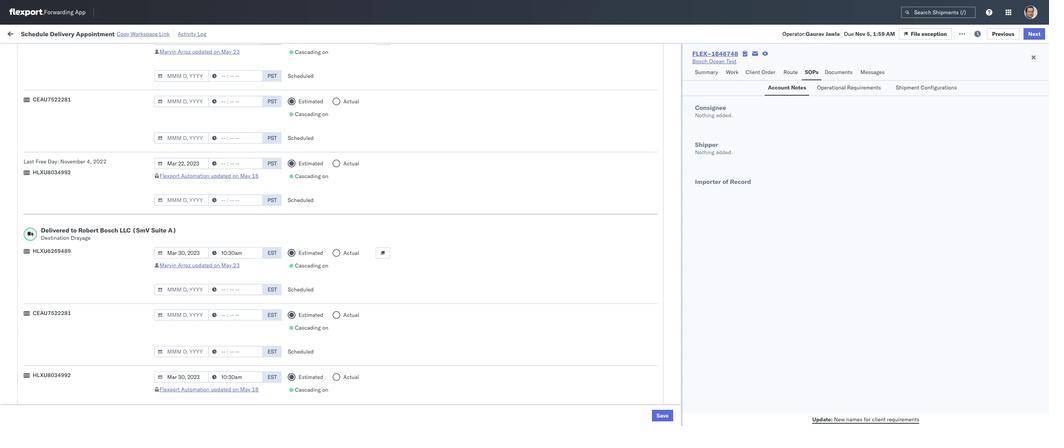 Task type: locate. For each thing, give the bounding box(es) containing it.
test123456 down sops
[[791, 76, 824, 83]]

cascading on
[[295, 49, 328, 56], [295, 111, 328, 118], [295, 173, 328, 180], [295, 263, 328, 270], [295, 325, 328, 332], [295, 387, 328, 394]]

scheduled for 6th -- : -- -- text box from the bottom
[[288, 135, 314, 142]]

4, up 6,
[[231, 382, 236, 389]]

1 horizontal spatial :
[[179, 48, 181, 54]]

from for sixth schedule pickup from los angeles, ca button from the top of the page
[[60, 279, 71, 286]]

1 vertical spatial marvin arroz updated on may 23
[[160, 262, 240, 269]]

14, up 6:00 pm cst, dec 23, 2022
[[232, 178, 240, 185]]

jawla left due
[[826, 30, 840, 37]]

3, up 7:30 am cst, feb 3, 2023
[[231, 348, 236, 355]]

file exception
[[917, 30, 953, 37], [911, 30, 947, 37]]

numbers up operational
[[819, 62, 839, 68]]

a)
[[168, 227, 176, 234]]

4 fcl from the top
[[370, 212, 380, 219]]

2 clearance from the top
[[60, 296, 85, 303]]

test123456 for omkar savant
[[791, 93, 824, 100]]

may up deadline button
[[221, 48, 232, 55]]

14, down 9,
[[232, 161, 240, 168]]

0 vertical spatial 23,
[[232, 195, 240, 202]]

0 vertical spatial 14,
[[232, 161, 240, 168]]

0 vertical spatial flexport
[[160, 173, 180, 180]]

hlxu6269489
[[33, 248, 71, 255]]

gaurav up configurations
[[937, 76, 955, 83]]

2 flexport from the top
[[160, 387, 180, 394]]

upload customs clearance documents
[[18, 144, 114, 150], [18, 296, 114, 303], [18, 381, 114, 388]]

next button
[[1024, 28, 1045, 40]]

23 up deadline button
[[233, 48, 240, 55]]

angeles, inside "button"
[[80, 195, 101, 201]]

flexport automation updated on may 18 for pst
[[160, 173, 259, 180]]

added. down shipper
[[716, 149, 733, 156]]

MMM D, YYYY text field
[[154, 96, 209, 107], [154, 248, 209, 259], [154, 310, 209, 321]]

mmm d, yyyy text field for first -- : -- -- text box from the top of the page
[[154, 70, 209, 82]]

2 1:00 from the top
[[184, 348, 196, 355]]

1 vertical spatial 4,
[[231, 382, 236, 389]]

2 1889466 from the top
[[651, 178, 674, 185]]

flexport automation updated on may 18 button up 6:00 pm cst, dec 23, 2022
[[160, 173, 259, 180]]

schedule pickup from los angeles, ca for schedule pickup from los angeles, ca link corresponding to 5th schedule pickup from los angeles, ca button from the bottom
[[18, 93, 113, 99]]

for left work, at the left top of the page
[[74, 48, 80, 54]]

0 vertical spatial customs
[[37, 144, 58, 150]]

0 vertical spatial 7:30
[[184, 314, 196, 321]]

1 vertical spatial customs
[[37, 296, 58, 303]]

1 schedule pickup from los angeles, ca link from the top
[[18, 75, 113, 83]]

feb for 7:30 pm cst, feb 4, 2023
[[220, 382, 230, 389]]

mmm d, yyyy text field for 3rd -- : -- -- text box from the top of the page
[[154, 158, 209, 170]]

7:30 up 5:00
[[184, 382, 196, 389]]

2 vertical spatial customs
[[37, 381, 58, 388]]

ocean fcl for 1:59 am cdt, nov 5, 2022
[[353, 93, 380, 100]]

1 scheduled from the top
[[288, 73, 314, 80]]

2 scheduled from the top
[[288, 135, 314, 142]]

nothing inside consignee nothing added.
[[695, 112, 715, 119]]

7:30 am cst, feb 3, 2023
[[184, 365, 251, 372]]

1 vertical spatial 23,
[[233, 246, 242, 253]]

added. inside shipper nothing added.
[[716, 149, 733, 156]]

ocean fcl
[[353, 93, 380, 100], [353, 144, 380, 151], [353, 161, 380, 168], [353, 212, 380, 219], [353, 246, 380, 253], [353, 297, 380, 304], [353, 314, 380, 321], [353, 365, 380, 372], [353, 382, 380, 389], [353, 399, 380, 406]]

1 confirm pickup from rotterdam, netherlands link from the top
[[18, 347, 129, 355]]

1 marvin arroz updated on may 23 from the top
[[160, 48, 240, 55]]

marvin down a)
[[160, 262, 176, 269]]

update:
[[812, 417, 833, 424]]

0 vertical spatial 1:00
[[184, 144, 196, 151]]

3 2130387 from the top
[[651, 297, 674, 304]]

operator: gaurav jawla
[[783, 30, 840, 37]]

1 horizontal spatial 4,
[[231, 382, 236, 389]]

8:00
[[184, 212, 196, 219]]

3, down 1:00 am cst, feb 3, 2023
[[231, 365, 236, 372]]

cascading on for fourth -- : -- -- text box
[[295, 173, 328, 180]]

batch action button
[[994, 28, 1044, 39]]

-- : -- -- text field down 7:30 am cst, feb 3, 2023
[[208, 372, 263, 384]]

1 ocean fcl from the top
[[353, 93, 380, 100]]

1 vertical spatial confirm delivery
[[18, 364, 59, 371]]

estimated for 3rd -- : -- -- text box from the top of the page
[[299, 160, 323, 167]]

for
[[74, 48, 80, 54], [864, 417, 871, 424]]

0 vertical spatial automation
[[181, 173, 210, 180]]

automation up 5:00
[[181, 387, 210, 394]]

1 schedule pickup from rotterdam, netherlands from the top
[[18, 262, 132, 269]]

schedule delivery appointment button for 1:59 am cst, dec 14, 2022
[[18, 177, 95, 186]]

3 confirm from the top
[[18, 347, 38, 354]]

marvin arroz updated on may 23 button up 'deadline'
[[160, 48, 240, 55]]

bosch
[[692, 58, 708, 65], [429, 93, 444, 100], [505, 93, 520, 100], [429, 144, 444, 151], [505, 144, 520, 151], [429, 212, 444, 219], [505, 212, 520, 219], [100, 227, 118, 234]]

:
[[56, 48, 57, 54], [179, 48, 181, 54]]

4 est from the top
[[268, 349, 277, 356]]

1 horizontal spatial numbers
[[819, 62, 839, 68]]

Search Work text field
[[789, 28, 873, 39]]

0 vertical spatial mmm d, yyyy text field
[[154, 96, 209, 107]]

0 horizontal spatial for
[[74, 48, 80, 54]]

updated up 5:00 am cst, feb 6, 2023
[[211, 387, 231, 394]]

2 confirm pickup from rotterdam, netherlands from the top
[[18, 398, 129, 405]]

0 vertical spatial clearance
[[60, 144, 85, 150]]

fcl for 1:59 am cdt, nov 5, 2022
[[370, 93, 380, 100]]

1 18 from the top
[[252, 173, 259, 180]]

1846748 for first upload customs clearance documents link from the top
[[651, 144, 674, 151]]

1:59 for sixth schedule pickup from los angeles, ca button from the top of the page
[[184, 280, 196, 287]]

1 pst from the top
[[268, 36, 277, 43]]

2 23 from the top
[[233, 262, 240, 269]]

0 vertical spatial confirm pickup from rotterdam, netherlands button
[[18, 347, 129, 356]]

1 vertical spatial upload customs clearance documents link
[[18, 296, 114, 304]]

ready
[[59, 48, 73, 54]]

exception
[[928, 30, 953, 37], [922, 30, 947, 37]]

shipment configurations button
[[893, 81, 964, 96]]

1 vertical spatial for
[[864, 417, 871, 424]]

8:00 am cst, dec 24, 2022
[[184, 212, 255, 219]]

4 scheduled from the top
[[288, 287, 314, 294]]

upload customs clearance documents link for 10:30 pm cst, jan 28, 2023
[[18, 296, 114, 304]]

7 mmm d, yyyy text field from the top
[[154, 347, 209, 358]]

1 horizontal spatial gaurav
[[937, 76, 955, 83]]

cst, for 8:00 am cst, dec 24, 2022 the confirm delivery button
[[207, 212, 219, 219]]

1:59 for 1:59 am cst, dec 14, 2022's schedule delivery appointment button
[[184, 178, 196, 185]]

1 vertical spatial flexport automation updated on may 18
[[160, 387, 259, 394]]

10:30 pm cst, jan 23, 2023 down 8:00 am cst, dec 24, 2022
[[184, 246, 257, 253]]

(0)
[[134, 30, 144, 37]]

3 pst from the top
[[268, 98, 277, 105]]

0 vertical spatial confirm pickup from rotterdam, netherlands link
[[18, 347, 129, 355]]

confirm inside "button"
[[18, 195, 38, 201]]

dec up 8:00 am cst, dec 24, 2022
[[220, 195, 230, 202]]

10:30 for schedule pickup from rotterdam, netherlands
[[184, 263, 199, 270]]

confirm delivery button for 7:30 am cst, feb 3, 2023
[[18, 364, 59, 373]]

nov
[[855, 30, 865, 37], [221, 76, 231, 83], [221, 93, 231, 100], [221, 110, 231, 117], [221, 127, 231, 134], [221, 144, 231, 151]]

cdt, for schedule pickup from los angeles, ca link corresponding to 5th schedule pickup from los angeles, ca button from the bottom
[[207, 93, 220, 100]]

2 vertical spatial 10:30
[[184, 297, 199, 304]]

1 vertical spatial marvin arroz updated on may 23 button
[[160, 262, 240, 269]]

ceau7522281, hlxu6269489, hlxu8034992 down account notes button
[[715, 110, 835, 117]]

cascading
[[295, 49, 321, 56], [295, 111, 321, 118], [295, 173, 321, 180], [295, 263, 321, 270], [295, 325, 321, 332], [295, 387, 321, 394]]

link
[[159, 30, 170, 37]]

delivery for 8:00 am cst, dec 24, 2022
[[39, 212, 59, 218]]

1 vertical spatial confirm delivery button
[[18, 364, 59, 373]]

jawla up savant
[[956, 76, 970, 83]]

sops
[[805, 69, 819, 76]]

0 vertical spatial flexport automation updated on may 18 button
[[160, 173, 259, 180]]

1:59 am cst, dec 14, 2022
[[184, 161, 255, 168], [184, 178, 255, 185]]

updated up 'deadline'
[[192, 48, 212, 55]]

marvin left no
[[160, 48, 176, 55]]

los inside "button"
[[70, 195, 78, 201]]

4 cascading from the top
[[295, 263, 321, 270]]

1 confirm delivery link from the top
[[18, 211, 59, 219]]

2 vertical spatial clearance
[[60, 381, 85, 388]]

14, for schedule delivery appointment
[[232, 178, 240, 185]]

2 schedule pickup from los angeles, ca from the top
[[18, 93, 113, 99]]

0 vertical spatial ceau7522281
[[33, 96, 71, 103]]

23, down 24,
[[233, 246, 242, 253]]

schedule pickup from rotterdam, netherlands link for 1st schedule pickup from rotterdam, netherlands button from the top
[[18, 262, 132, 270]]

1 10:30 from the top
[[184, 246, 199, 253]]

ceau7522281,
[[715, 76, 755, 83], [715, 93, 755, 100], [715, 110, 755, 117], [715, 144, 755, 151]]

estimated
[[299, 36, 323, 43], [299, 98, 323, 105], [299, 160, 323, 167], [299, 250, 323, 257], [299, 312, 323, 319], [299, 374, 323, 381]]

1 vertical spatial schedule pickup from rotterdam, netherlands link
[[18, 330, 132, 338]]

2 ceau7522281, from the top
[[715, 93, 755, 100]]

import work
[[66, 30, 98, 37]]

23, up 25,
[[233, 263, 242, 270]]

nothing down shipper
[[695, 149, 715, 156]]

2 ceau7522281 from the top
[[33, 310, 71, 317]]

1 vertical spatial flexport
[[160, 387, 180, 394]]

1 1:00 from the top
[[184, 144, 196, 151]]

MMM D, YYYY text field
[[154, 34, 209, 45], [154, 70, 209, 82], [154, 133, 209, 144], [154, 158, 209, 170], [154, 195, 209, 206], [154, 284, 209, 296], [154, 347, 209, 358], [154, 372, 209, 384]]

container numbers button
[[712, 61, 780, 68]]

new
[[834, 417, 845, 424]]

0 horizontal spatial work
[[84, 30, 98, 37]]

schedule pickup from rotterdam, netherlands button
[[18, 262, 132, 271], [18, 330, 132, 339]]

7 ocean fcl from the top
[[353, 314, 380, 321]]

ceau7522281, hlxu6269489, hlxu8034992 down the account notes
[[715, 93, 835, 100]]

1:59 am cdt, nov 5, 2022 for 5th schedule pickup from los angeles, ca button from the bottom
[[184, 93, 252, 100]]

10:30
[[184, 246, 199, 253], [184, 263, 199, 270], [184, 297, 199, 304]]

lhuu7894563,
[[715, 178, 755, 185]]

1:00 am cst, feb 3, 2023
[[184, 348, 251, 355]]

appointment for 1:59 am cst, dec 14, 2022
[[63, 178, 95, 184]]

1 vertical spatial test123456
[[791, 93, 824, 100]]

14, for schedule pickup from los angeles, ca
[[232, 161, 240, 168]]

23 up 25,
[[233, 262, 240, 269]]

10:30 down 8:00
[[184, 246, 199, 253]]

18
[[252, 173, 259, 180], [252, 387, 259, 394]]

3 estimated from the top
[[299, 160, 323, 167]]

-- : -- -- text field down deadline button
[[208, 96, 263, 107]]

dec down 1:00 am cst, nov 9, 2022
[[221, 161, 231, 168]]

1 vertical spatial 1:59 am cst, dec 14, 2022
[[184, 178, 255, 185]]

1 vertical spatial arroz
[[178, 262, 191, 269]]

hlxu6269489, up the account notes
[[756, 76, 796, 83]]

-- : -- -- text field up 25,
[[208, 248, 263, 259]]

ocean fcl for 10:30 pm cst, jan 28, 2023
[[353, 297, 380, 304]]

0 horizontal spatial gaurav
[[806, 30, 824, 37]]

0 vertical spatial 1:59 am cst, dec 14, 2022
[[184, 161, 255, 168]]

marvin arroz updated on may 23 up 'deadline'
[[160, 48, 240, 55]]

0 vertical spatial 10:30 pm cst, jan 23, 2023
[[184, 246, 257, 253]]

arroz for est
[[178, 262, 191, 269]]

feb down 1:00 am cst, feb 3, 2023
[[221, 365, 230, 372]]

1 confirm from the top
[[18, 195, 38, 201]]

4 cascading on from the top
[[295, 263, 328, 270]]

schedule delivery appointment button
[[18, 109, 95, 118], [18, 177, 95, 186], [18, 245, 95, 254], [18, 313, 95, 322]]

of
[[723, 178, 729, 186]]

: left ready
[[56, 48, 57, 54]]

activity
[[178, 30, 196, 37]]

0 vertical spatial for
[[74, 48, 80, 54]]

0 vertical spatial 23
[[233, 48, 240, 55]]

1 test123456 from the top
[[791, 76, 824, 83]]

pickup inside "button"
[[39, 195, 56, 201]]

1 vertical spatial upload
[[18, 296, 35, 303]]

1 vertical spatial confirm pickup from rotterdam, netherlands button
[[18, 398, 129, 407]]

from inside "button"
[[57, 195, 68, 201]]

am for sixth schedule pickup from los angeles, ca button from the top of the page
[[197, 280, 206, 287]]

1 vertical spatial ceau7522281
[[33, 310, 71, 317]]

1 vertical spatial gaurav
[[937, 76, 955, 83]]

flexport automation updated on may 18 up 5:00 am cst, feb 6, 2023
[[160, 387, 259, 394]]

feb up 7:30 am cst, feb 3, 2023
[[221, 348, 230, 355]]

flex-1846748 for 5th schedule pickup from los angeles, ca button from the bottom
[[634, 93, 674, 100]]

9 ocean fcl from the top
[[353, 382, 380, 389]]

feb left 6,
[[221, 399, 230, 406]]

0 vertical spatial 10:30
[[184, 246, 199, 253]]

estimated for 3rd -- : -- -- text field
[[299, 250, 323, 257]]

marvin arroz updated on may 23 up 1:59 am cst, jan 25, 2023
[[160, 262, 240, 269]]

2 vertical spatial mmm d, yyyy text field
[[154, 310, 209, 321]]

1 23 from the top
[[233, 48, 240, 55]]

1 vertical spatial 14,
[[232, 178, 240, 185]]

flexport automation updated on may 18
[[160, 173, 259, 180], [160, 387, 259, 394]]

actual for 3rd -- : -- -- text field
[[343, 250, 359, 257]]

karl
[[495, 297, 505, 304], [571, 297, 581, 304], [495, 365, 505, 372], [571, 365, 581, 372], [495, 399, 505, 406], [571, 399, 581, 406]]

1 schedule pickup from rotterdam, netherlands link from the top
[[18, 262, 132, 270]]

appointment for 7:30 pm cst, jan 30, 2023
[[63, 313, 95, 320]]

3 schedule delivery appointment link from the top
[[18, 245, 95, 253]]

gaurav jawla
[[937, 76, 970, 83]]

1 mmm d, yyyy text field from the top
[[154, 34, 209, 45]]

0 horizontal spatial :
[[56, 48, 57, 54]]

documents button
[[822, 65, 857, 80]]

1889466 for schedule pickup from los angeles, ca
[[651, 161, 674, 168]]

mmm d, yyyy text field for 1st -- : -- -- text field from the bottom
[[154, 372, 209, 384]]

5 mmm d, yyyy text field from the top
[[154, 195, 209, 206]]

-- : -- -- text field up deadline button
[[208, 34, 263, 45]]

1 vertical spatial confirm pickup from rotterdam, netherlands
[[18, 398, 129, 405]]

hlxu6269489, down account notes button
[[756, 110, 796, 117]]

automation up the 6:00
[[181, 173, 210, 180]]

flex-1846748 button
[[622, 74, 676, 85], [622, 74, 676, 85], [622, 91, 676, 102], [622, 91, 676, 102], [622, 108, 676, 119], [622, 108, 676, 119], [622, 125, 676, 136], [622, 125, 676, 136], [622, 142, 676, 153], [622, 142, 676, 153]]

1:59 am cst, dec 14, 2022 down 1:00 am cst, nov 9, 2022
[[184, 161, 255, 168]]

1 vertical spatial confirm pickup from rotterdam, netherlands link
[[18, 398, 129, 406]]

3 7:30 from the top
[[184, 382, 196, 389]]

9 fcl from the top
[[370, 382, 380, 389]]

0 vertical spatial upload customs clearance documents link
[[18, 143, 114, 151]]

feb down 7:30 am cst, feb 3, 2023
[[220, 382, 230, 389]]

fcl for 1:59 am cst, dec 14, 2022
[[370, 161, 380, 168]]

feb for 7:30 am cst, feb 3, 2023
[[221, 365, 230, 372]]

schedule delivery appointment link for 10:30 pm cst, jan 23, 2023
[[18, 245, 95, 253]]

1 vertical spatial schedule pickup from rotterdam, netherlands button
[[18, 330, 132, 339]]

file exception button
[[905, 28, 958, 39], [905, 28, 958, 39], [899, 28, 952, 40], [899, 28, 952, 40]]

schedule pickup from los angeles, ca button
[[18, 75, 113, 84], [18, 92, 113, 101], [18, 126, 113, 135], [18, 160, 113, 169], [18, 228, 113, 237], [18, 279, 113, 288]]

1 flexport automation updated on may 18 from the top
[[160, 173, 259, 180]]

last free day: november 4, 2022
[[24, 158, 106, 165]]

work right import
[[84, 30, 98, 37]]

0 vertical spatial 4,
[[87, 158, 92, 165]]

0 horizontal spatial 4,
[[87, 158, 92, 165]]

pst for 3rd -- : -- -- text box from the top of the page
[[268, 160, 277, 167]]

-
[[491, 297, 494, 304], [567, 297, 570, 304], [491, 365, 494, 372], [567, 365, 570, 372], [491, 399, 494, 406], [567, 399, 570, 406]]

7 resize handle column header from the left
[[702, 60, 712, 427]]

messages
[[860, 69, 885, 76]]

2 cascading from the top
[[295, 111, 321, 118]]

flexport automation updated on may 18 up 6:00 pm cst, dec 23, 2022
[[160, 173, 259, 180]]

drayage
[[71, 235, 91, 242]]

1 vertical spatial nothing
[[695, 149, 715, 156]]

marvin arroz updated on may 23 button up 1:59 am cst, jan 25, 2023
[[160, 262, 240, 269]]

4 2130384 from the top
[[651, 399, 674, 406]]

pickup for 1st schedule pickup from los angeles, ca button
[[42, 76, 59, 82]]

test123456 down notes
[[791, 93, 824, 100]]

resize handle column header
[[170, 60, 179, 427], [299, 60, 308, 427], [340, 60, 349, 427], [416, 60, 425, 427], [492, 60, 501, 427], [609, 60, 618, 427], [702, 60, 712, 427], [778, 60, 787, 427], [924, 60, 934, 427], [1000, 60, 1009, 427], [1035, 60, 1045, 427]]

1 vertical spatial added.
[[716, 149, 733, 156]]

2 schedule pickup from rotterdam, netherlands link from the top
[[18, 330, 132, 338]]

0 vertical spatial arroz
[[178, 48, 191, 55]]

dec up 6:00 pm cst, dec 23, 2022
[[221, 178, 231, 185]]

marvin arroz updated on may 23
[[160, 48, 240, 55], [160, 262, 240, 269]]

2 estimated from the top
[[299, 98, 323, 105]]

2 added. from the top
[[716, 149, 733, 156]]

23, for angeles,
[[232, 195, 240, 202]]

2 mmm d, yyyy text field from the top
[[154, 70, 209, 82]]

flexport. image
[[9, 8, 44, 16]]

6 mmm d, yyyy text field from the top
[[154, 284, 209, 296]]

schedule for 1:59 am cst, dec 14, 2022's schedule delivery appointment button
[[18, 178, 41, 184]]

operational
[[817, 84, 846, 91]]

1:59 am cst, dec 14, 2022 up 6:00 pm cst, dec 23, 2022
[[184, 178, 255, 185]]

2 cdt, from the top
[[207, 93, 220, 100]]

work down container numbers
[[726, 69, 739, 76]]

0 vertical spatial added.
[[716, 112, 733, 119]]

1 vertical spatial marvin
[[160, 262, 176, 269]]

7:30 up 7:30 pm cst, feb 4, 2023
[[184, 365, 196, 372]]

flex-2130384 button
[[622, 312, 676, 323], [622, 312, 676, 323], [622, 329, 676, 340], [622, 329, 676, 340], [622, 380, 676, 391], [622, 380, 676, 391], [622, 397, 676, 408], [622, 397, 676, 408], [622, 414, 676, 425], [622, 414, 676, 425]]

jan
[[223, 246, 232, 253], [223, 263, 232, 270], [221, 280, 229, 287], [223, 297, 232, 304], [220, 314, 229, 321]]

flex-1889466 button
[[622, 159, 676, 170], [622, 159, 676, 170], [622, 176, 676, 187], [622, 176, 676, 187], [622, 193, 676, 204], [622, 193, 676, 204], [622, 210, 676, 221], [622, 210, 676, 221]]

netherlands
[[102, 262, 132, 269], [102, 330, 132, 337], [99, 347, 129, 354], [99, 398, 129, 405]]

1 10:30 pm cst, jan 23, 2023 from the top
[[184, 246, 257, 253]]

10:30 pm cst, jan 23, 2023 up 1:59 am cst, jan 25, 2023
[[184, 263, 257, 270]]

1 clearance from the top
[[60, 144, 85, 150]]

0 vertical spatial marvin arroz updated on may 23 button
[[160, 48, 240, 55]]

ocean fcl for 7:30 pm cst, feb 4, 2023
[[353, 382, 380, 389]]

automation for est
[[181, 387, 210, 394]]

marvin for est
[[160, 262, 176, 269]]

nothing inside shipper nothing added.
[[695, 149, 715, 156]]

4 schedule pickup from los angeles, ca from the top
[[18, 161, 113, 167]]

1 customs from the top
[[37, 144, 58, 150]]

14,
[[232, 161, 240, 168], [232, 178, 240, 185]]

confirm delivery for 7:30
[[18, 364, 59, 371]]

: left no
[[179, 48, 181, 54]]

2023 for 10:30 pm cst, jan 23, 2023 schedule delivery appointment button
[[243, 246, 257, 253]]

0 vertical spatial test123456
[[791, 76, 824, 83]]

1 vertical spatial upload customs clearance documents
[[18, 296, 114, 303]]

customs inside button
[[37, 144, 58, 150]]

marvin arroz updated on may 23 button
[[160, 48, 240, 55], [160, 262, 240, 269]]

5 schedule pickup from los angeles, ca from the top
[[18, 228, 113, 235]]

1 vertical spatial confirm delivery link
[[18, 364, 59, 372]]

2 vertical spatial 7:30
[[184, 382, 196, 389]]

4 -- : -- -- text field from the top
[[208, 195, 263, 206]]

1 flex-1889466 from the top
[[634, 161, 674, 168]]

from for second confirm pickup from rotterdam, netherlands 'button' from the bottom
[[57, 347, 68, 354]]

4 ceau7522281, from the top
[[715, 144, 755, 151]]

flex-1889466 for schedule delivery appointment
[[634, 178, 674, 185]]

delivery for 1:59 am cst, dec 14, 2022
[[42, 178, 62, 184]]

4 schedule delivery appointment button from the top
[[18, 313, 95, 322]]

2 test123456 from the top
[[791, 93, 824, 100]]

1:00 for 1:00 am cst, nov 9, 2022
[[184, 144, 196, 151]]

2 vertical spatial 23,
[[233, 263, 242, 270]]

8 ocean fcl from the top
[[353, 365, 380, 372]]

marvin arroz updated on may 23 button for pst
[[160, 48, 240, 55]]

25,
[[230, 280, 239, 287]]

nothing down consignee
[[695, 112, 715, 119]]

flex-1662119 button
[[622, 278, 676, 289], [622, 278, 676, 289]]

1 vertical spatial flexport automation updated on may 18 button
[[160, 387, 259, 394]]

1 vertical spatial 1:00
[[184, 348, 196, 355]]

0 vertical spatial upload customs clearance documents
[[18, 144, 114, 150]]

10:30 up 7:30 pm cst, jan 30, 2023
[[184, 297, 199, 304]]

hlxu6269489, up uetu5238478 at right top
[[756, 144, 796, 151]]

1 vertical spatial 10:30 pm cst, jan 23, 2023
[[184, 263, 257, 270]]

2 est from the top
[[268, 287, 277, 294]]

nothing for consignee
[[695, 112, 715, 119]]

2130384
[[651, 314, 674, 321], [651, 331, 674, 338], [651, 382, 674, 389], [651, 399, 674, 406], [651, 416, 674, 423]]

2 1:59 am cst, dec 14, 2022 from the top
[[184, 178, 255, 185]]

1 vertical spatial 23
[[233, 262, 240, 269]]

0 vertical spatial confirm delivery link
[[18, 211, 59, 219]]

for left client
[[864, 417, 871, 424]]

am for 1:59 am cst, dec 14, 2022's schedule delivery appointment button
[[197, 178, 206, 185]]

ceau7522281, hlxu6269489, hlxu8034992 for 1st schedule pickup from los angeles, ca button schedule pickup from los angeles, ca link
[[715, 76, 835, 83]]

2 vertical spatial upload
[[18, 381, 35, 388]]

3 scheduled from the top
[[288, 197, 314, 204]]

pst for 6th -- : -- -- text box from the bottom
[[268, 135, 277, 142]]

23
[[233, 48, 240, 55], [233, 262, 240, 269]]

2 hlxu6269489, from the top
[[756, 93, 796, 100]]

est for second -- : -- -- text box from the bottom
[[268, 312, 277, 319]]

am for 5th schedule pickup from los angeles, ca button from the bottom
[[197, 93, 206, 100]]

ocean fcl for 1:00 am cst, nov 9, 2022
[[353, 144, 380, 151]]

1 vertical spatial 7:30
[[184, 365, 196, 372]]

3 customs from the top
[[37, 381, 58, 388]]

updated for first -- : -- -- text field from the top
[[192, 48, 212, 55]]

1 horizontal spatial work
[[726, 69, 739, 76]]

added. inside consignee nothing added.
[[716, 112, 733, 119]]

-- : -- -- text field
[[208, 34, 263, 45], [208, 96, 263, 107], [208, 248, 263, 259], [208, 372, 263, 384]]

4, right november
[[87, 158, 92, 165]]

0 vertical spatial flexport automation updated on may 18
[[160, 173, 259, 180]]

0 vertical spatial marvin
[[160, 48, 176, 55]]

0 horizontal spatial numbers
[[737, 62, 756, 68]]

ceau7522281, hlxu6269489, hlxu8034992 up uetu5238478 at right top
[[715, 144, 835, 151]]

may
[[221, 48, 232, 55], [240, 173, 250, 180], [221, 262, 232, 269], [240, 387, 250, 394]]

5, for 5th schedule pickup from los angeles, ca button from the bottom
[[232, 93, 237, 100]]

23, up 24,
[[232, 195, 240, 202]]

may up 5:00 am cst, feb 6, 2023
[[240, 387, 250, 394]]

10:30 up 1:59 am cst, jan 25, 2023
[[184, 263, 199, 270]]

ceau7522281, hlxu6269489, hlxu8034992 up the account notes
[[715, 76, 835, 83]]

3 mmm d, yyyy text field from the top
[[154, 133, 209, 144]]

0 horizontal spatial jawla
[[826, 30, 840, 37]]

llc
[[120, 227, 131, 234]]

est for third -- : -- -- text box from the bottom of the page
[[268, 287, 277, 294]]

1 vertical spatial work
[[726, 69, 739, 76]]

schedule pickup from los angeles, ca
[[18, 76, 113, 82], [18, 93, 113, 99], [18, 127, 113, 133], [18, 161, 113, 167], [18, 228, 113, 235], [18, 279, 113, 286]]

0 vertical spatial marvin arroz updated on may 23
[[160, 48, 240, 55]]

schedule for 5th schedule pickup from los angeles, ca button from the top of the page
[[18, 228, 41, 235]]

2023 for 1st schedule pickup from rotterdam, netherlands button from the top
[[243, 263, 257, 270]]

cst, for 4th schedule pickup from los angeles, ca button
[[207, 161, 219, 168]]

23,
[[232, 195, 240, 202], [233, 246, 242, 253], [233, 263, 242, 270]]

2 fcl from the top
[[370, 144, 380, 151]]

5 scheduled from the top
[[288, 349, 314, 356]]

2 nothing from the top
[[695, 149, 715, 156]]

0 vertical spatial confirm delivery button
[[18, 211, 59, 220]]

2 2130384 from the top
[[651, 331, 674, 338]]

2 vertical spatial upload customs clearance documents
[[18, 381, 114, 388]]

shipper nothing added.
[[695, 141, 733, 156]]

Search Shipments (/) text field
[[901, 7, 976, 18]]

0 vertical spatial confirm delivery
[[18, 212, 59, 218]]

0 vertical spatial nothing
[[695, 112, 715, 119]]

pickup
[[42, 76, 59, 82], [42, 93, 59, 99], [42, 127, 59, 133], [42, 161, 59, 167], [39, 195, 56, 201], [42, 228, 59, 235], [42, 262, 59, 269], [42, 279, 59, 286], [42, 330, 59, 337], [39, 347, 56, 354], [39, 398, 56, 405]]

gaurav up mbl/mawb numbers
[[806, 30, 824, 37]]

dec
[[221, 161, 231, 168], [221, 178, 231, 185], [220, 195, 230, 202], [221, 212, 231, 219]]

10:30 pm cst, jan 23, 2023
[[184, 246, 257, 253], [184, 263, 257, 270]]

numbers up client
[[737, 62, 756, 68]]

nov for 5th schedule pickup from los angeles, ca button from the bottom
[[221, 93, 231, 100]]

1 vertical spatial 3,
[[231, 365, 236, 372]]

confirm delivery link for 8:00
[[18, 211, 59, 219]]

flexport automation updated on may 18 button up 5:00 am cst, feb 6, 2023
[[160, 387, 259, 394]]

order
[[762, 69, 776, 76]]

updated up 1:59 am cst, jan 25, 2023
[[192, 262, 212, 269]]

6:00 pm cst, dec 23, 2022
[[184, 195, 255, 202]]

upload
[[18, 144, 35, 150], [18, 296, 35, 303], [18, 381, 35, 388]]

3 mmm d, yyyy text field from the top
[[154, 310, 209, 321]]

4,
[[87, 158, 92, 165], [231, 382, 236, 389]]

upload customs clearance documents for 7:30
[[18, 381, 114, 388]]

0 vertical spatial schedule pickup from rotterdam, netherlands button
[[18, 262, 132, 271]]

0 vertical spatial confirm pickup from rotterdam, netherlands
[[18, 347, 129, 354]]

jawla
[[826, 30, 840, 37], [956, 76, 970, 83]]

3 upload from the top
[[18, 381, 35, 388]]

689 at risk
[[151, 30, 178, 37]]

10 ocean fcl from the top
[[353, 399, 380, 406]]

added. down consignee
[[716, 112, 733, 119]]

upload customs clearance documents for 10:30
[[18, 296, 114, 303]]

3 cascading on from the top
[[295, 173, 328, 180]]

4, for 2023
[[231, 382, 236, 389]]

1 cascading from the top
[[295, 49, 321, 56]]

1 cdt, from the top
[[207, 76, 220, 83]]

7:30 down 10:30 pm cst, jan 28, 2023
[[184, 314, 196, 321]]

dec left 24,
[[221, 212, 231, 219]]

1 vertical spatial automation
[[181, 387, 210, 394]]

hlxu6269489, down the account notes
[[756, 93, 796, 100]]

confirm pickup from rotterdam, netherlands button
[[18, 347, 129, 356], [18, 398, 129, 407]]

1 vertical spatial clearance
[[60, 296, 85, 303]]

3 est from the top
[[268, 312, 277, 319]]

for for work,
[[74, 48, 80, 54]]

upload for 10:30 pm cst, jan 28, 2023
[[18, 296, 35, 303]]

5 ocean fcl from the top
[[353, 246, 380, 253]]

0 vertical spatial schedule pickup from rotterdam, netherlands
[[18, 262, 132, 269]]

1 vertical spatial 18
[[252, 387, 259, 394]]

marvin
[[160, 48, 176, 55], [160, 262, 176, 269]]

4 schedule delivery appointment link from the top
[[18, 313, 95, 321]]

work inside "button"
[[726, 69, 739, 76]]

may up 1:59 am cst, jan 25, 2023
[[221, 262, 232, 269]]

6 schedule pickup from los angeles, ca button from the top
[[18, 279, 113, 288]]

2 -- : -- -- text field from the top
[[208, 133, 263, 144]]

1 vertical spatial mmm d, yyyy text field
[[154, 248, 209, 259]]

2 2130387 from the top
[[651, 263, 674, 270]]

confirm
[[18, 195, 38, 201], [18, 212, 38, 218], [18, 347, 38, 354], [18, 364, 38, 371], [18, 398, 38, 405]]

2 vertical spatial upload customs clearance documents link
[[18, 381, 114, 389]]

8 resize handle column header from the left
[[778, 60, 787, 427]]

bosch inside delivered to robert bosch llc (smv suite a) destination drayage
[[100, 227, 118, 234]]

schedule delivery appointment link
[[18, 109, 95, 117], [18, 177, 95, 185], [18, 245, 95, 253], [18, 313, 95, 321]]

1 ceau7522281, hlxu6269489, hlxu8034992 from the top
[[715, 76, 835, 83]]

1:59 for 3rd schedule pickup from los angeles, ca button
[[184, 127, 196, 134]]

-- : -- -- text field
[[208, 70, 263, 82], [208, 133, 263, 144], [208, 158, 263, 170], [208, 195, 263, 206], [208, 284, 263, 296], [208, 310, 263, 321], [208, 347, 263, 358]]

schedule for 4th schedule pickup from los angeles, ca button
[[18, 161, 41, 167]]

schedule pickup from los angeles, ca link for sixth schedule pickup from los angeles, ca button from the top of the page
[[18, 279, 113, 287]]

0 vertical spatial upload
[[18, 144, 35, 150]]

schedule pickup from los angeles, ca link for 1st schedule pickup from los angeles, ca button
[[18, 75, 113, 83]]



Task type: describe. For each thing, give the bounding box(es) containing it.
1 flex-2130384 from the top
[[634, 314, 674, 321]]

mbl/mawb numbers button
[[787, 61, 926, 68]]

5 schedule pickup from los angeles, ca button from the top
[[18, 228, 113, 237]]

1 estimated from the top
[[299, 36, 323, 43]]

schedule for 10:30 pm cst, jan 23, 2023 schedule delivery appointment button
[[18, 245, 41, 252]]

previous
[[992, 30, 1015, 37]]

snoozed
[[162, 48, 179, 54]]

ceau7522281, for 1st schedule pickup from los angeles, ca button schedule pickup from los angeles, ca link
[[715, 76, 755, 83]]

los for 1st schedule pickup from los angeles, ca button
[[73, 76, 81, 82]]

schedule pickup from rotterdam, netherlands link for 1st schedule pickup from rotterdam, netherlands button from the bottom of the page
[[18, 330, 132, 338]]

cst, for sixth schedule pickup from los angeles, ca button from the top of the page
[[207, 280, 219, 287]]

schedule for 1st schedule pickup from los angeles, ca button
[[18, 76, 41, 82]]

3 resize handle column header from the left
[[340, 60, 349, 427]]

schedule pickup from los angeles, ca for schedule pickup from los angeles, ca link associated with 5th schedule pickup from los angeles, ca button from the top of the page
[[18, 228, 113, 235]]

flex-2130387 for schedule pickup from rotterdam, netherlands
[[634, 263, 674, 270]]

4 resize handle column header from the left
[[416, 60, 425, 427]]

fcl for 5:00 am cst, feb 6, 2023
[[370, 399, 380, 406]]

zimu3048342
[[791, 416, 828, 423]]

los for 5th schedule pickup from los angeles, ca button from the bottom
[[73, 93, 81, 99]]

5 actual from the top
[[343, 312, 359, 319]]

1 upload customs clearance documents from the top
[[18, 144, 114, 150]]

workspace
[[131, 30, 158, 37]]

3 -- : -- -- text field from the top
[[208, 248, 263, 259]]

1846748 for 1st schedule pickup from los angeles, ca button schedule pickup from los angeles, ca link
[[651, 76, 674, 83]]

route
[[784, 69, 798, 76]]

1 schedule pickup from rotterdam, netherlands button from the top
[[18, 262, 132, 271]]

schedule delivery appointment button for 7:30 pm cst, jan 30, 2023
[[18, 313, 95, 322]]

2 schedule pickup from rotterdam, netherlands button from the top
[[18, 330, 132, 339]]

4 -- : -- -- text field from the top
[[208, 372, 263, 384]]

import
[[66, 30, 83, 37]]

3 1:59 am cdt, nov 5, 2022 from the top
[[184, 110, 252, 117]]

feb for 5:00 am cst, feb 6, 2023
[[221, 399, 230, 406]]

1 confirm pickup from rotterdam, netherlands from the top
[[18, 347, 129, 354]]

sops button
[[802, 65, 822, 80]]

ocean fcl for 10:30 pm cst, jan 23, 2023
[[353, 246, 380, 253]]

7:30 pm cst, jan 30, 2023
[[184, 314, 253, 321]]

work button
[[723, 65, 743, 80]]

importer of record
[[695, 178, 751, 186]]

2 schedule pickup from rotterdam, netherlands from the top
[[18, 330, 132, 337]]

no
[[183, 48, 189, 54]]

status
[[42, 48, 56, 54]]

los for 5th schedule pickup from los angeles, ca button from the top of the page
[[73, 228, 81, 235]]

for for client
[[864, 417, 871, 424]]

1:59 am cst, dec 14, 2022 for schedule pickup from los angeles, ca
[[184, 161, 255, 168]]

6 cascading from the top
[[295, 387, 321, 394]]

1662119
[[651, 280, 674, 287]]

consignee nothing added.
[[695, 104, 733, 119]]

0 vertical spatial work
[[84, 30, 98, 37]]

clearance inside button
[[60, 144, 85, 150]]

5 confirm from the top
[[18, 398, 38, 405]]

action
[[1022, 30, 1039, 37]]

upload inside button
[[18, 144, 35, 150]]

2 flex-2130384 from the top
[[634, 331, 674, 338]]

marvin arroz updated on may 23 for est
[[160, 262, 240, 269]]

ocean fcl for 8:00 am cst, dec 24, 2022
[[353, 212, 380, 219]]

7:30 for 7:30 pm cst, feb 4, 2023
[[184, 382, 196, 389]]

1 -- : -- -- text field from the top
[[208, 70, 263, 82]]

from for 2nd confirm pickup from rotterdam, netherlands 'button' from the top of the page
[[57, 398, 68, 405]]

1 schedule delivery appointment from the top
[[18, 110, 95, 116]]

omkar savant
[[937, 93, 972, 100]]

delivery for 10:30 pm cst, jan 23, 2023
[[42, 245, 62, 252]]

update: new names for client requirements
[[812, 417, 920, 424]]

last
[[24, 158, 34, 165]]

may up 6:00 pm cst, dec 23, 2022
[[240, 173, 250, 180]]

jan for sixth schedule pickup from los angeles, ca button from the top of the page
[[221, 280, 229, 287]]

activity log button
[[178, 29, 206, 38]]

7:30 pm cst, feb 4, 2023
[[184, 382, 251, 389]]

1893174
[[651, 229, 674, 236]]

1 upload customs clearance documents link from the top
[[18, 143, 114, 151]]

3 schedule pickup from los angeles, ca button from the top
[[18, 126, 113, 135]]

1:00 am cst, nov 9, 2022
[[184, 144, 252, 151]]

6 -- : -- -- text field from the top
[[208, 310, 263, 321]]

suite
[[151, 227, 167, 234]]

ocean inside 'bosch ocean test' link
[[709, 58, 725, 65]]

batch
[[1006, 30, 1021, 37]]

actual for 3rd -- : -- -- text field from the bottom of the page
[[343, 98, 359, 105]]

due nov 5, 1:59 am
[[844, 30, 895, 37]]

consignee
[[695, 104, 726, 112]]

fcl for 10:30 pm cst, jan 28, 2023
[[370, 297, 380, 304]]

messages button
[[857, 65, 889, 80]]

10 resize handle column header from the left
[[1000, 60, 1009, 427]]

save
[[657, 413, 669, 420]]

log
[[198, 30, 206, 37]]

account inside button
[[768, 84, 790, 91]]

batch action
[[1006, 30, 1039, 37]]

mbl/mawb
[[791, 62, 818, 68]]

schedule for 3rd schedule pickup from los angeles, ca button
[[18, 127, 41, 133]]

(smv
[[132, 227, 150, 234]]

schedule for 5th schedule pickup from los angeles, ca button from the bottom
[[18, 93, 41, 99]]

work
[[22, 28, 42, 39]]

confirm pickup from rotterdam, netherlands link for 2nd confirm pickup from rotterdam, netherlands 'button' from the top of the page
[[18, 398, 129, 406]]

ca inside "button"
[[102, 195, 110, 201]]

23 for est
[[233, 262, 240, 269]]

confirm pickup from los angeles, ca link
[[18, 194, 110, 202]]

11 resize handle column header from the left
[[1035, 60, 1045, 427]]

clearance for 7:30 pm cst, feb 4, 2023
[[60, 381, 85, 388]]

fcl for 10:30 pm cst, jan 23, 2023
[[370, 246, 380, 253]]

route button
[[781, 65, 802, 80]]

5 resize handle column header from the left
[[492, 60, 501, 427]]

5:00
[[184, 399, 196, 406]]

flexport automation updated on may 18 button for pst
[[160, 173, 259, 180]]

cascading for fourth -- : -- -- text box
[[295, 173, 321, 180]]

schedule delivery appointment copy workspace link
[[21, 30, 170, 38]]

2 confirm pickup from rotterdam, netherlands button from the top
[[18, 398, 129, 407]]

schedule delivery appointment for 7:30
[[18, 313, 95, 320]]

confirm pickup from los angeles, ca
[[18, 195, 110, 201]]

10:30 pm cst, jan 23, 2023 for schedule pickup from rotterdam, netherlands
[[184, 263, 257, 270]]

ocean fcl for 5:00 am cst, feb 6, 2023
[[353, 399, 380, 406]]

progress
[[121, 48, 140, 54]]

4, for 2022
[[87, 158, 92, 165]]

1889466 for confirm pickup from los angeles, ca
[[651, 195, 674, 202]]

shipment configurations
[[896, 84, 957, 91]]

1 schedule delivery appointment link from the top
[[18, 109, 95, 117]]

flex-1846748 for 3rd schedule pickup from los angeles, ca button
[[634, 127, 674, 134]]

1 hlxu6269489, from the top
[[756, 76, 796, 83]]

workitem button
[[5, 61, 171, 68]]

jan for 10:30 pm cst, jan 23, 2023 schedule delivery appointment button
[[223, 246, 232, 253]]

2023 for 7:30 pm cst, jan 30, 2023 schedule delivery appointment button
[[240, 314, 253, 321]]

5 -- : -- -- text field from the top
[[208, 284, 263, 296]]

2 -- : -- -- text field from the top
[[208, 96, 263, 107]]

3, for 1:00 am cst, feb 3, 2023
[[231, 348, 236, 355]]

schedule pickup from los angeles, ca for schedule pickup from los angeles, ca link for 4th schedule pickup from los angeles, ca button
[[18, 161, 113, 167]]

operational requirements
[[817, 84, 881, 91]]

cascading on for 7th -- : -- -- text box
[[295, 325, 328, 332]]

1 actual from the top
[[343, 36, 359, 43]]

2 resize handle column header from the left
[[299, 60, 308, 427]]

account notes button
[[765, 81, 809, 96]]

fcl for 8:00 am cst, dec 24, 2022
[[370, 212, 380, 219]]

30,
[[230, 314, 238, 321]]

nov for upload customs clearance documents button
[[221, 144, 231, 151]]

confirm for 8:00
[[18, 212, 38, 218]]

cst, for upload customs clearance documents button
[[207, 144, 219, 151]]

4 1889466 from the top
[[651, 212, 674, 219]]

2023 for the confirm delivery button associated with 7:30 am cst, feb 3, 2023
[[238, 365, 251, 372]]

1 confirm pickup from rotterdam, netherlands button from the top
[[18, 347, 129, 356]]

cst, for 1:59 am cst, dec 14, 2022's schedule delivery appointment button
[[207, 178, 219, 185]]

ocean fcl for 7:30 am cst, feb 3, 2023
[[353, 365, 380, 372]]

3 cdt, from the top
[[207, 110, 220, 117]]

risk
[[169, 30, 178, 37]]

schedule for fourth schedule delivery appointment button from the bottom of the page
[[18, 110, 41, 116]]

requirements
[[847, 84, 881, 91]]

dec for confirm pickup from los angeles, ca
[[220, 195, 230, 202]]

day:
[[48, 158, 59, 165]]

in
[[116, 48, 120, 54]]

flex-1889466 for schedule pickup from los angeles, ca
[[634, 161, 674, 168]]

summary
[[695, 69, 718, 76]]

: for status
[[56, 48, 57, 54]]

requirements
[[887, 417, 920, 424]]

estimated for 1st -- : -- -- text field from the bottom
[[299, 374, 323, 381]]

7:30 for 7:30 pm cst, jan 30, 2023
[[184, 314, 196, 321]]

from for 3rd schedule pickup from los angeles, ca button
[[60, 127, 71, 133]]

3 10:30 from the top
[[184, 297, 199, 304]]

deadline button
[[180, 61, 301, 68]]

schedule pickup from los angeles, ca for schedule pickup from los angeles, ca link for sixth schedule pickup from los angeles, ca button from the top of the page
[[18, 279, 113, 286]]

6 cascading on from the top
[[295, 387, 328, 394]]

180
[[186, 30, 197, 37]]

activity log
[[178, 30, 206, 37]]

4 flex-2130384 from the top
[[634, 399, 674, 406]]

3 -- : -- -- text field from the top
[[208, 158, 263, 170]]

my work
[[8, 28, 42, 39]]

3 hlxu6269489, from the top
[[756, 110, 796, 117]]

confirm for 7:30
[[18, 364, 38, 371]]

robert
[[78, 227, 98, 234]]

test123456 for gaurav jawla
[[791, 76, 824, 83]]

confirm pickup from los angeles, ca button
[[18, 194, 110, 203]]

automation for pst
[[181, 173, 210, 180]]

5, for 1st schedule pickup from los angeles, ca button
[[232, 76, 237, 83]]

updated up 6:00 pm cst, dec 23, 2022
[[211, 173, 231, 180]]

mbl/mawb numbers
[[791, 62, 839, 68]]

free
[[35, 158, 46, 165]]

message (0)
[[113, 30, 144, 37]]

1 resize handle column header from the left
[[170, 60, 179, 427]]

1:59 am cdt, nov 5, 2022 for 3rd schedule pickup from los angeles, ca button
[[184, 127, 252, 134]]

1 2130384 from the top
[[651, 314, 674, 321]]

3 ceau7522281, from the top
[[715, 110, 755, 117]]

1:59 for 4th schedule pickup from los angeles, ca button
[[184, 161, 196, 168]]

work,
[[82, 48, 94, 54]]

pickup for 4th schedule pickup from los angeles, ca button
[[42, 161, 59, 167]]

may for 3rd -- : -- -- text field
[[221, 262, 232, 269]]

2 schedule pickup from los angeles, ca button from the top
[[18, 92, 113, 101]]

client
[[746, 69, 760, 76]]

import work button
[[66, 30, 98, 37]]

marvin arroz updated on may 23 for pst
[[160, 48, 240, 55]]

5 flex-2130384 from the top
[[634, 416, 674, 423]]

status : ready for work, blocked, in progress
[[42, 48, 140, 54]]

am for the confirm delivery button associated with 7:30 am cst, feb 3, 2023
[[197, 365, 206, 372]]

flex-1893174
[[634, 229, 674, 236]]

0 vertical spatial jawla
[[826, 30, 840, 37]]

24,
[[232, 212, 240, 219]]

10:30 pm cst, jan 23, 2023 for schedule delivery appointment
[[184, 246, 257, 253]]

3 ceau7522281, hlxu6269489, hlxu8034992 from the top
[[715, 110, 835, 117]]

0 vertical spatial gaurav
[[806, 30, 824, 37]]

689
[[151, 30, 161, 37]]

5 2130387 from the top
[[651, 365, 674, 372]]

pst for first -- : -- -- text box from the top of the page
[[268, 73, 277, 80]]

6 resize handle column header from the left
[[609, 60, 618, 427]]

cascading for third -- : -- -- text box from the bottom of the page
[[295, 263, 321, 270]]

1 vertical spatial jawla
[[956, 76, 970, 83]]

names
[[846, 417, 863, 424]]

3 2130384 from the top
[[651, 382, 674, 389]]

dec for confirm delivery
[[221, 212, 231, 219]]

flexport automation updated on may 18 button for est
[[160, 387, 259, 394]]

at
[[162, 30, 167, 37]]

previous button
[[987, 28, 1020, 40]]

deadline
[[184, 62, 202, 68]]

shipment
[[896, 84, 919, 91]]

snoozed : no
[[162, 48, 189, 54]]

4 flex-1889466 from the top
[[634, 212, 674, 219]]

1 -- : -- -- text field from the top
[[208, 34, 263, 45]]

9,
[[232, 144, 237, 151]]

mmm d, yyyy text field for third -- : -- -- text box from the bottom of the page
[[154, 284, 209, 296]]

5 flex-2130387 from the top
[[634, 365, 674, 372]]

pickup for sixth schedule pickup from los angeles, ca button from the top of the page
[[42, 279, 59, 286]]

november
[[60, 158, 85, 165]]

4 hlxu6269489, from the top
[[756, 144, 796, 151]]

schedule pickup from los angeles, ca link for 5th schedule pickup from los angeles, ca button from the top of the page
[[18, 228, 113, 236]]

1846748 for schedule pickup from los angeles, ca link corresponding to 5th schedule pickup from los angeles, ca button from the bottom
[[651, 93, 674, 100]]

my
[[8, 28, 20, 39]]

est for 1st -- : -- -- text field from the bottom
[[268, 374, 277, 381]]

3 flex-2130384 from the top
[[634, 382, 674, 389]]

1 schedule delivery appointment button from the top
[[18, 109, 95, 118]]

actual for 1st -- : -- -- text field from the bottom
[[343, 374, 359, 381]]

est for 7th -- : -- -- text box
[[268, 349, 277, 356]]

los for 4th schedule pickup from los angeles, ca button
[[73, 161, 81, 167]]

1 schedule pickup from los angeles, ca button from the top
[[18, 75, 113, 84]]

importer
[[695, 178, 721, 186]]

by:
[[28, 47, 35, 54]]

copy
[[117, 30, 129, 37]]

operational requirements button
[[814, 81, 888, 96]]

5 estimated from the top
[[299, 312, 323, 319]]

3 flex-2130387 from the top
[[634, 297, 674, 304]]

notes
[[791, 84, 806, 91]]

7 -- : -- -- text field from the top
[[208, 347, 263, 358]]

los for sixth schedule pickup from los angeles, ca button from the top of the page
[[73, 279, 81, 286]]

9 resize handle column header from the left
[[924, 60, 934, 427]]

operator:
[[783, 30, 806, 37]]

uetu5238478
[[757, 178, 794, 185]]

flex-2130387 for confirm pickup from rotterdam, netherlands
[[634, 348, 674, 355]]

client
[[872, 417, 886, 424]]

5 2130384 from the top
[[651, 416, 674, 423]]

schedule for 7:30 pm cst, jan 30, 2023 schedule delivery appointment button
[[18, 313, 41, 320]]

app
[[75, 9, 86, 16]]

4 schedule pickup from los angeles, ca button from the top
[[18, 160, 113, 169]]

1889466 for schedule delivery appointment
[[651, 178, 674, 185]]

schedule delivery appointment for 10:30
[[18, 245, 95, 252]]

filtered by:
[[8, 47, 35, 54]]

pst for first -- : -- -- text field from the top
[[268, 36, 277, 43]]

summary button
[[692, 65, 723, 80]]

configurations
[[921, 84, 957, 91]]

upload customs clearance documents button
[[18, 143, 114, 152]]

copy workspace link button
[[117, 30, 170, 37]]

account notes
[[768, 84, 806, 91]]



Task type: vqa. For each thing, say whether or not it's contained in the screenshot.


